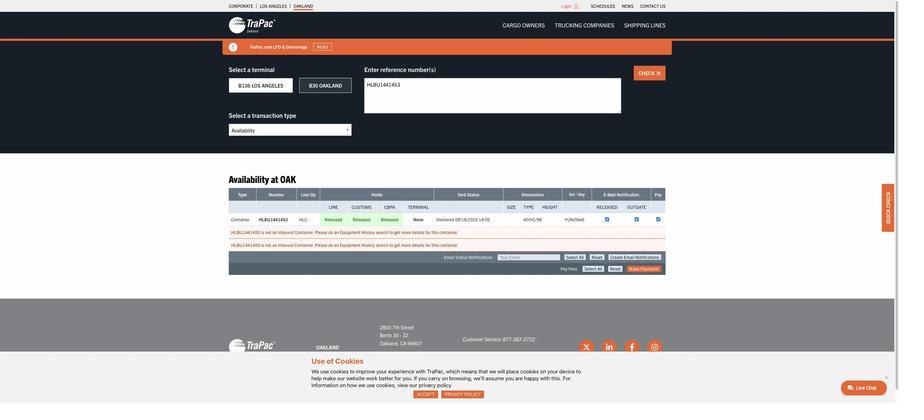 Task type: locate. For each thing, give the bounding box(es) containing it.
1 history from the top
[[361, 230, 375, 236]]

cookies up the make
[[330, 369, 349, 375]]

demurrage
[[286, 44, 307, 50]]

1 vertical spatial search
[[376, 243, 389, 248]]

2 a from the top
[[247, 111, 251, 119]]

1 vertical spatial we
[[358, 383, 365, 389]]

inbound
[[278, 230, 294, 236], [278, 243, 294, 248]]

1 vertical spatial check
[[885, 192, 892, 208]]

1 vertical spatial details
[[412, 243, 424, 248]]

details
[[412, 230, 424, 236], [412, 243, 424, 248]]

0 horizontal spatial pay
[[561, 266, 568, 272]]

menu bar down light image
[[498, 19, 671, 32]]

solid image
[[229, 43, 238, 52]]

30
[[393, 333, 399, 339]]

1 horizontal spatial you
[[505, 376, 514, 382]]

make payments
[[629, 266, 659, 272]]

not
[[265, 230, 271, 236], [265, 243, 271, 248]]

0 vertical spatial container.
[[439, 230, 458, 236]]

0 horizontal spatial use
[[321, 369, 329, 375]]

please
[[315, 230, 327, 236], [315, 243, 327, 248]]

cargo owners
[[503, 22, 545, 29]]

1 vertical spatial container.
[[295, 243, 314, 248]]

trucking companies link
[[550, 19, 619, 32]]

hlc
[[299, 217, 307, 223]]

yard
[[458, 192, 466, 198]]

2 vertical spatial on
[[340, 383, 346, 389]]

oakland,
[[380, 341, 399, 347]]

0 vertical spatial search
[[376, 230, 389, 236]]

1 vertical spatial inbound
[[278, 243, 294, 248]]

quick check link
[[882, 184, 895, 232]]

use up the make
[[321, 369, 329, 375]]

1 horizontal spatial type
[[524, 205, 534, 210]]

0 horizontal spatial type
[[238, 192, 247, 198]]

status for email
[[456, 255, 468, 260]]

1 vertical spatial angeles
[[262, 82, 284, 89]]

0 horizontal spatial our
[[337, 376, 345, 382]]

0 vertical spatial menu bar
[[588, 2, 669, 10]]

0 vertical spatial this
[[432, 230, 438, 236]]

released down e-
[[597, 205, 618, 210]]

1 horizontal spatial line
[[329, 205, 338, 210]]

1 vertical spatial use
[[367, 383, 375, 389]]

a left terminal
[[247, 66, 251, 73]]

1 container. from the top
[[295, 230, 314, 236]]

footer
[[0, 299, 895, 404]]

privacy policy
[[445, 392, 481, 397]]

0 vertical spatial oakland
[[294, 3, 313, 9]]

reference
[[380, 66, 407, 73]]

2722
[[524, 337, 535, 343]]

cookies
[[330, 369, 349, 375], [521, 369, 539, 375]]

0 vertical spatial type
[[238, 192, 247, 198]]

read link
[[314, 43, 332, 51]]

2 is from the top
[[261, 243, 264, 248]]

0 vertical spatial pay
[[655, 192, 662, 198]]

0 vertical spatial status
[[467, 192, 480, 198]]

oakland right los angeles
[[294, 3, 313, 9]]

cbpa
[[384, 205, 395, 210]]

2 search from the top
[[376, 243, 389, 248]]

type down dimensions
[[524, 205, 534, 210]]

get
[[394, 230, 400, 236], [394, 243, 400, 248]]

1 vertical spatial equipment
[[340, 243, 360, 248]]

1 vertical spatial please
[[315, 243, 327, 248]]

1 not from the top
[[265, 230, 271, 236]]

1 horizontal spatial on
[[442, 376, 448, 382]]

2 vertical spatial for
[[395, 376, 401, 382]]

1 vertical spatial do
[[328, 243, 333, 248]]

corporate link
[[229, 2, 253, 10]]

we up assume
[[489, 369, 496, 375]]

container. up email
[[439, 243, 458, 248]]

type
[[284, 111, 296, 119]]

2 vertical spatial hlbu1441453
[[231, 243, 260, 248]]

0 vertical spatial hlbu1441453
[[259, 217, 288, 223]]

availability at oak
[[229, 173, 296, 185]]

0 vertical spatial do
[[328, 230, 333, 236]]

angeles left oakland link
[[269, 3, 287, 9]]

1 select from the top
[[229, 66, 246, 73]]

1 vertical spatial for
[[425, 243, 431, 248]]

1 horizontal spatial we
[[489, 369, 496, 375]]

0 vertical spatial please
[[315, 230, 327, 236]]

with left this.
[[540, 376, 550, 382]]

los right corporate
[[260, 3, 268, 9]]

0 vertical spatial details
[[412, 230, 424, 236]]

None button
[[565, 255, 586, 261], [590, 255, 605, 261], [609, 255, 661, 261], [583, 266, 604, 272], [608, 266, 623, 272], [565, 255, 586, 261], [590, 255, 605, 261], [609, 255, 661, 261], [583, 266, 604, 272], [608, 266, 623, 272]]

1 details from the top
[[412, 230, 424, 236]]

0 vertical spatial our
[[337, 376, 345, 382]]

to
[[390, 230, 393, 236], [390, 243, 393, 248], [350, 369, 355, 375], [576, 369, 581, 375]]

1 vertical spatial is
[[261, 243, 264, 248]]

los angeles link
[[260, 2, 287, 10]]

0 horizontal spatial we
[[358, 383, 365, 389]]

login link
[[562, 3, 572, 9]]

select for select a terminal
[[229, 66, 246, 73]]

place
[[506, 369, 519, 375]]

on left the how
[[340, 383, 346, 389]]

1 vertical spatial get
[[394, 243, 400, 248]]

0 horizontal spatial check
[[639, 70, 656, 76]]

voy
[[578, 192, 585, 197]]

1 vertical spatial with
[[540, 376, 550, 382]]

menu bar containing cargo owners
[[498, 19, 671, 32]]

menu bar up shipping on the right top
[[588, 2, 669, 10]]

1 cookies from the left
[[330, 369, 349, 375]]

1 please from the top
[[315, 230, 327, 236]]

oakland image
[[229, 17, 276, 34], [229, 339, 276, 357]]

1 vertical spatial more
[[401, 243, 411, 248]]

our down if
[[410, 383, 417, 389]]

oakland up the of
[[316, 345, 339, 351]]

container. down delivered at the bottom of the page
[[439, 230, 458, 236]]

0 vertical spatial we
[[489, 369, 496, 375]]

your up better
[[377, 369, 387, 375]]

1 vertical spatial history
[[361, 243, 375, 248]]

1 vertical spatial line
[[329, 205, 338, 210]]

website
[[346, 376, 365, 382]]

owners
[[522, 22, 545, 29]]

0 vertical spatial get
[[394, 230, 400, 236]]

view
[[397, 383, 408, 389]]

2 inbound from the top
[[278, 243, 294, 248]]

0 vertical spatial line
[[301, 192, 309, 198]]

2 vertical spatial oakland
[[316, 345, 339, 351]]

we down website
[[358, 383, 365, 389]]

0 vertical spatial not
[[265, 230, 271, 236]]

2 hlbu1441453 is not an inbound container. please do an equipment history search to get more details for this container. from the top
[[231, 243, 458, 248]]

b136 los angeles
[[239, 82, 284, 89]]

select a transaction type
[[229, 111, 296, 119]]

1 horizontal spatial your
[[548, 369, 558, 375]]

policy
[[437, 383, 451, 389]]

menu bar
[[588, 2, 669, 10], [498, 19, 671, 32]]

e-
[[604, 192, 608, 198]]

0 vertical spatial a
[[247, 66, 251, 73]]

1 horizontal spatial pay
[[655, 192, 662, 198]]

select up b136
[[229, 66, 246, 73]]

0 vertical spatial select
[[229, 66, 246, 73]]

1 vertical spatial pay
[[561, 266, 568, 272]]

line for line
[[329, 205, 338, 210]]

container
[[231, 217, 250, 223]]

you
[[419, 376, 427, 382], [505, 376, 514, 382]]

privacy
[[419, 383, 436, 389]]

which
[[446, 369, 460, 375]]

1 horizontal spatial our
[[410, 383, 417, 389]]

los right b136
[[252, 82, 261, 89]]

contact
[[640, 3, 659, 9]]

with up if
[[416, 369, 426, 375]]

line for line op
[[301, 192, 309, 198]]

on
[[540, 369, 546, 375], [442, 376, 448, 382], [340, 383, 346, 389]]

us
[[660, 3, 666, 9]]

line left the op
[[301, 192, 309, 198]]

search
[[376, 230, 389, 236], [376, 243, 389, 248]]

angeles down terminal
[[262, 82, 284, 89]]

0 vertical spatial more
[[401, 230, 411, 236]]

pay right notification at the right top
[[655, 192, 662, 198]]

0 horizontal spatial your
[[377, 369, 387, 375]]

enter reference number(s)
[[364, 66, 436, 73]]

select for select a transaction type
[[229, 111, 246, 119]]

height
[[542, 205, 558, 210]]

oakland right the b30
[[319, 82, 342, 89]]

0 horizontal spatial you
[[419, 376, 427, 382]]

1 vertical spatial select
[[229, 111, 246, 119]]

0 horizontal spatial cookies
[[330, 369, 349, 375]]

you right if
[[419, 376, 427, 382]]

2800 7th street berth 30 - 32 oakland, ca 94607
[[380, 325, 422, 347]]

1 vertical spatial oakland image
[[229, 339, 276, 357]]

availability
[[229, 173, 269, 185]]

Your Email email field
[[498, 255, 560, 261]]

with
[[416, 369, 426, 375], [540, 376, 550, 382]]

1 vertical spatial menu bar
[[498, 19, 671, 32]]

1 you from the left
[[419, 376, 427, 382]]

a left transaction
[[247, 111, 251, 119]]

b136
[[239, 82, 250, 89]]

status right email
[[456, 255, 468, 260]]

shipping lines link
[[619, 19, 671, 32]]

hlbu1441453 is not an inbound container. please do an equipment history search to get more details for this container.
[[231, 230, 458, 236], [231, 243, 458, 248]]

0 vertical spatial is
[[261, 230, 264, 236]]

holds
[[372, 192, 383, 198]]

1 oakland image from the top
[[229, 17, 276, 34]]

387-
[[513, 337, 524, 343]]

1 vertical spatial not
[[265, 243, 271, 248]]

angeles
[[269, 3, 287, 9], [262, 82, 284, 89]]

0 vertical spatial on
[[540, 369, 546, 375]]

transaction
[[252, 111, 283, 119]]

1 a from the top
[[247, 66, 251, 73]]

use
[[312, 357, 325, 366]]

1 vertical spatial our
[[410, 383, 417, 389]]

2 container. from the top
[[439, 243, 458, 248]]

1 horizontal spatial check
[[885, 192, 892, 208]]

1 this from the top
[[432, 230, 438, 236]]

our right the make
[[337, 376, 345, 382]]

line left customs
[[329, 205, 338, 210]]

1 vertical spatial hlbu1441453 is not an inbound container. please do an equipment history search to get more details for this container.
[[231, 243, 458, 248]]

banner
[[0, 12, 899, 55]]

0 vertical spatial oakland image
[[229, 17, 276, 34]]

0 vertical spatial equipment
[[340, 230, 360, 236]]

terminal
[[408, 205, 429, 210]]

0 horizontal spatial line
[[301, 192, 309, 198]]

on up policy
[[442, 376, 448, 382]]

check inside check button
[[639, 70, 656, 76]]

1 vertical spatial status
[[456, 255, 468, 260]]

select left transaction
[[229, 111, 246, 119]]

32
[[403, 333, 409, 339]]

no image
[[884, 375, 890, 381]]

your up this.
[[548, 369, 558, 375]]

2 do from the top
[[328, 243, 333, 248]]

None checkbox
[[605, 218, 609, 222]]

released
[[597, 205, 618, 210], [325, 217, 342, 223], [353, 217, 370, 223], [381, 217, 399, 223]]

None checkbox
[[635, 218, 639, 222], [656, 218, 660, 222], [635, 218, 639, 222], [656, 218, 660, 222]]

a
[[247, 66, 251, 73], [247, 111, 251, 119]]

use down work
[[367, 383, 375, 389]]

on left device
[[540, 369, 546, 375]]

shipping lines
[[624, 22, 666, 29]]

status right yard
[[467, 192, 480, 198]]

device
[[559, 369, 575, 375]]

2 more from the top
[[401, 243, 411, 248]]

port code:  2811
[[380, 364, 415, 371]]

carry
[[428, 376, 441, 382]]

2 history from the top
[[361, 243, 375, 248]]

news
[[622, 3, 634, 9]]

2 this from the top
[[432, 243, 438, 248]]

how
[[347, 383, 357, 389]]

make
[[629, 266, 640, 272]]

0 vertical spatial container.
[[295, 230, 314, 236]]

1 vertical spatial a
[[247, 111, 251, 119]]

that
[[479, 369, 488, 375]]

0 vertical spatial history
[[361, 230, 375, 236]]

2 select from the top
[[229, 111, 246, 119]]

0 vertical spatial with
[[416, 369, 426, 375]]

los angeles
[[260, 3, 287, 9]]

0 vertical spatial use
[[321, 369, 329, 375]]

work
[[366, 376, 378, 382]]

2 get from the top
[[394, 243, 400, 248]]

berth
[[380, 333, 392, 339]]

released down customs
[[353, 217, 370, 223]]

cookies up happy at the right bottom of page
[[521, 369, 539, 375]]

0 vertical spatial inbound
[[278, 230, 294, 236]]

1 vertical spatial type
[[524, 205, 534, 210]]

number
[[269, 192, 284, 198]]

0 vertical spatial angeles
[[269, 3, 287, 9]]

1 vertical spatial container.
[[439, 243, 458, 248]]

line op
[[301, 192, 316, 198]]

pay left fees
[[561, 266, 568, 272]]

you down place
[[505, 376, 514, 382]]

type down availability
[[238, 192, 247, 198]]

1 horizontal spatial cookies
[[521, 369, 539, 375]]

menu bar containing schedules
[[588, 2, 669, 10]]

fees
[[569, 266, 578, 272]]

&
[[282, 44, 285, 50]]

1 vertical spatial this
[[432, 243, 438, 248]]

0 vertical spatial hlbu1441453 is not an inbound container. please do an equipment history search to get more details for this container.
[[231, 230, 458, 236]]

pay for pay
[[655, 192, 662, 198]]

0 vertical spatial check
[[639, 70, 656, 76]]

make payments link
[[627, 266, 661, 272]]



Task type: vqa. For each thing, say whether or not it's contained in the screenshot.
the bottom 16,
no



Task type: describe. For each thing, give the bounding box(es) containing it.
0 vertical spatial for
[[425, 230, 431, 236]]

make
[[323, 376, 336, 382]]

policy
[[465, 392, 481, 397]]

2 you from the left
[[505, 376, 514, 382]]

this.
[[552, 376, 562, 382]]

mail
[[608, 192, 616, 198]]

/
[[576, 192, 577, 197]]

1 vertical spatial hlbu1441453
[[231, 230, 260, 236]]

ca
[[400, 341, 407, 347]]

Enter reference number(s) text field
[[364, 78, 622, 114]]

code:
[[390, 364, 402, 371]]

better
[[379, 376, 393, 382]]

2811
[[403, 364, 415, 371]]

footer containing 2800 7th street
[[0, 299, 895, 404]]

cookies,
[[376, 383, 396, 389]]

1 horizontal spatial use
[[367, 383, 375, 389]]

2 cookies from the left
[[521, 369, 539, 375]]

1 do from the top
[[328, 230, 333, 236]]

check inside quick check link
[[885, 192, 892, 208]]

means
[[462, 369, 477, 375]]

delivered 09/18/2023 14:05
[[437, 217, 490, 223]]

delivered
[[437, 217, 454, 223]]

experience
[[388, 369, 414, 375]]

94607
[[408, 341, 422, 347]]

a for terminal
[[247, 66, 251, 73]]

1 search from the top
[[376, 230, 389, 236]]

yun/064e
[[565, 217, 585, 223]]

email
[[444, 255, 455, 260]]

email status notifications
[[444, 255, 493, 260]]

notification
[[617, 192, 639, 198]]

1 is from the top
[[261, 230, 264, 236]]

pay fees
[[561, 266, 578, 272]]

trapac.com lfd & demurrage
[[250, 44, 307, 50]]

you.
[[403, 376, 413, 382]]

information
[[312, 383, 339, 389]]

2 details from the top
[[412, 243, 424, 248]]

cargo owners link
[[498, 19, 550, 32]]

1 vertical spatial on
[[442, 376, 448, 382]]

use of cookies we use cookies to improve your experience with trapac, which means that we will place cookies on your device to help make our website work better for you. if you carry on browsing, we'll assume you are happy with this. for information on how we use cookies, view our privacy policy
[[312, 357, 581, 389]]

-
[[400, 333, 402, 339]]

size
[[507, 205, 516, 210]]

1 get from the top
[[394, 230, 400, 236]]

we
[[312, 369, 319, 375]]

for
[[563, 376, 571, 382]]

banner containing cargo owners
[[0, 12, 899, 55]]

solid image
[[656, 71, 661, 76]]

lines
[[651, 22, 666, 29]]

released right hlc
[[325, 217, 342, 223]]

1 horizontal spatial with
[[540, 376, 550, 382]]

shipping
[[624, 22, 650, 29]]

quick check
[[885, 192, 892, 224]]

assume
[[486, 376, 504, 382]]

cookies
[[335, 357, 364, 366]]

trucking companies
[[555, 22, 614, 29]]

2800
[[380, 325, 391, 331]]

status for yard
[[467, 192, 480, 198]]

2 oakland image from the top
[[229, 339, 276, 357]]

1 container. from the top
[[439, 230, 458, 236]]

40/hc/96
[[524, 217, 542, 223]]

0 vertical spatial los
[[260, 3, 268, 9]]

2 horizontal spatial on
[[540, 369, 546, 375]]

customs
[[352, 205, 372, 210]]

are
[[515, 376, 523, 382]]

news link
[[622, 2, 634, 10]]

customer service: 877-387-2722
[[463, 337, 535, 343]]

a for transaction
[[247, 111, 251, 119]]

happy
[[524, 376, 539, 382]]

select a terminal
[[229, 66, 275, 73]]

improve
[[356, 369, 375, 375]]

1 vertical spatial los
[[252, 82, 261, 89]]

contact us link
[[640, 2, 666, 10]]

14:05
[[479, 217, 490, 223]]

check button
[[634, 66, 666, 81]]

2 equipment from the top
[[340, 243, 360, 248]]

pay for pay fees
[[561, 266, 568, 272]]

1 more from the top
[[401, 230, 411, 236]]

0 horizontal spatial with
[[416, 369, 426, 375]]

lfd
[[273, 44, 281, 50]]

op
[[310, 192, 316, 198]]

number(s)
[[408, 66, 436, 73]]

street
[[401, 325, 414, 331]]

accept link
[[414, 391, 438, 399]]

port
[[380, 364, 389, 371]]

1 hlbu1441453 is not an inbound container. please do an equipment history search to get more details for this container. from the top
[[231, 230, 458, 236]]

contact us
[[640, 3, 666, 9]]

quick
[[885, 209, 892, 224]]

1 vertical spatial oakland
[[319, 82, 342, 89]]

vsl / voy
[[569, 192, 585, 197]]

1 inbound from the top
[[278, 230, 294, 236]]

for inside 'use of cookies we use cookies to improve your experience with trapac, which means that we will place cookies on your device to help make our website work better for you. if you carry on browsing, we'll assume you are happy with this. for information on how we use cookies, view our privacy policy'
[[395, 376, 401, 382]]

trapac,
[[427, 369, 445, 375]]

payments
[[641, 266, 659, 272]]

login
[[562, 3, 572, 9]]

cargo
[[503, 22, 521, 29]]

2 container. from the top
[[295, 243, 314, 248]]

trapac.com
[[250, 44, 272, 50]]

none
[[414, 217, 424, 223]]

privacy policy link
[[441, 391, 484, 399]]

terminal
[[252, 66, 275, 73]]

outgate
[[628, 205, 646, 210]]

2 not from the top
[[265, 243, 271, 248]]

schedules link
[[591, 2, 615, 10]]

of
[[327, 357, 334, 366]]

2 your from the left
[[548, 369, 558, 375]]

1 equipment from the top
[[340, 230, 360, 236]]

light image
[[574, 4, 579, 9]]

0 horizontal spatial on
[[340, 383, 346, 389]]

09/18/2023
[[455, 217, 478, 223]]

service:
[[485, 337, 502, 343]]

2 please from the top
[[315, 243, 327, 248]]

1 your from the left
[[377, 369, 387, 375]]

oakland image inside "banner"
[[229, 17, 276, 34]]

released down cbpa
[[381, 217, 399, 223]]



